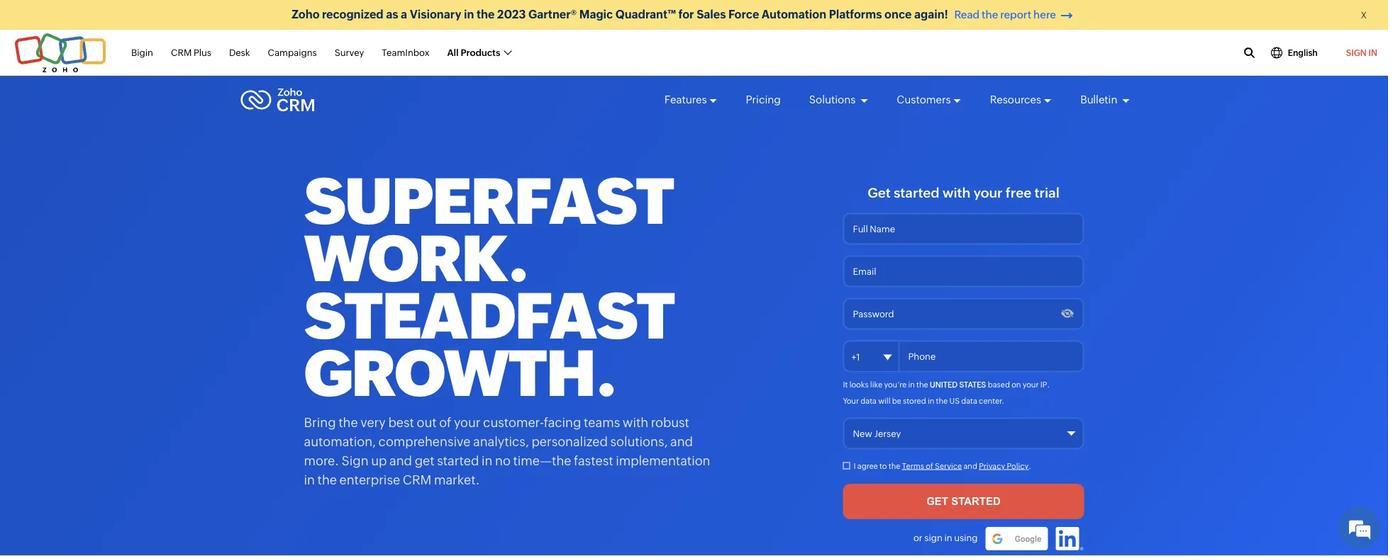 Task type: locate. For each thing, give the bounding box(es) containing it.
force
[[729, 8, 759, 21]]

the inside zoho recognized as a visionary in the 2023 gartner® magic quadrant™ for sales force automation platforms once again! read the report here
[[982, 9, 998, 21]]

crm
[[171, 47, 192, 58], [403, 473, 432, 488]]

work.
[[304, 222, 528, 296]]

automation,
[[304, 435, 376, 449]]

all products
[[447, 47, 500, 58]]

1 vertical spatial .
[[1029, 462, 1031, 471]]

crm plus
[[171, 47, 211, 58]]

Enter your email text field
[[843, 256, 1084, 288]]

with
[[943, 186, 971, 201], [623, 416, 649, 430]]

based
[[988, 381, 1010, 390]]

2 horizontal spatial and
[[964, 462, 978, 471]]

2 horizontal spatial your
[[1023, 381, 1039, 390]]

magic
[[579, 8, 613, 21]]

0 vertical spatial .
[[1047, 381, 1050, 390]]

1 horizontal spatial and
[[670, 435, 693, 449]]

bulletin
[[1081, 94, 1120, 106]]

data right us at the right of page
[[961, 397, 977, 406]]

desk link
[[229, 40, 250, 66]]

1 vertical spatial your
[[1023, 381, 1039, 390]]

best
[[388, 416, 414, 430]]

states
[[959, 381, 986, 390]]

policy
[[1007, 462, 1029, 471]]

crm down get
[[403, 473, 432, 488]]

growth.
[[304, 337, 616, 411]]

1 horizontal spatial data
[[961, 397, 977, 406]]

bigin link
[[131, 40, 153, 66]]

more.
[[304, 454, 339, 469]]

with up solutions,
[[623, 416, 649, 430]]

1 horizontal spatial of
[[926, 462, 933, 471]]

2 vertical spatial your
[[454, 416, 481, 430]]

terms
[[902, 462, 924, 471]]

of right 'terms'
[[926, 462, 933, 471]]

1 horizontal spatial crm
[[403, 473, 432, 488]]

0 horizontal spatial crm
[[171, 47, 192, 58]]

center.
[[979, 397, 1004, 406]]

started up market.
[[437, 454, 479, 469]]

teaminbox
[[382, 47, 430, 58]]

your up analytics,
[[454, 416, 481, 430]]

of right out
[[439, 416, 452, 430]]

and right up
[[390, 454, 412, 469]]

0 horizontal spatial .
[[1029, 462, 1031, 471]]

robust
[[651, 416, 689, 430]]

stored
[[903, 397, 926, 406]]

english
[[1288, 48, 1318, 57]]

in
[[464, 8, 474, 21], [908, 381, 915, 390], [928, 397, 935, 406], [482, 454, 493, 469], [304, 473, 315, 488], [945, 533, 952, 544]]

you're
[[884, 381, 907, 390]]

. right privacy
[[1029, 462, 1031, 471]]

1 vertical spatial with
[[623, 416, 649, 430]]

bigin
[[131, 47, 153, 58]]

and
[[670, 435, 693, 449], [390, 454, 412, 469], [964, 462, 978, 471]]

zoho recognized as a visionary in the 2023 gartner® magic quadrant™ for sales force automation platforms once again! read the report here
[[292, 8, 1056, 21]]

data
[[861, 397, 877, 406], [961, 397, 977, 406]]

your left ip
[[1023, 381, 1039, 390]]

your for like
[[1023, 381, 1039, 390]]

data left 'will'
[[861, 397, 877, 406]]

sign in link
[[1336, 39, 1388, 67]]

the up automation,
[[339, 416, 358, 430]]

implementation
[[616, 454, 710, 469]]

resources link
[[990, 81, 1052, 119]]

your left free
[[974, 186, 1003, 201]]

1 horizontal spatial started
[[894, 186, 940, 201]]

all
[[447, 47, 459, 58]]

with up enter your name text box
[[943, 186, 971, 201]]

0 horizontal spatial started
[[437, 454, 479, 469]]

0 vertical spatial of
[[439, 416, 452, 430]]

or sign in using
[[914, 533, 978, 544]]

teams
[[584, 416, 620, 430]]

0 vertical spatial your
[[974, 186, 1003, 201]]

the up your data will be stored in the us data center.
[[917, 381, 928, 390]]

ip
[[1041, 381, 1047, 390]]

using
[[954, 533, 978, 544]]

sales
[[697, 8, 726, 21]]

1 vertical spatial crm
[[403, 473, 432, 488]]

read the report here link
[[951, 9, 1075, 21]]

your inside superfast work. steadfast growth. bring the very best out of your customer-facing teams with robust automation, comprehensive analytics, personalized solutions, and more. sign up and get started in no time—the fastest implementation in the enterprise crm market.
[[454, 416, 481, 430]]

in right you're
[[908, 381, 915, 390]]

0 vertical spatial crm
[[171, 47, 192, 58]]

of inside superfast work. steadfast growth. bring the very best out of your customer-facing teams with robust automation, comprehensive analytics, personalized solutions, and more. sign up and get started in no time—the fastest implementation in the enterprise crm market.
[[439, 416, 452, 430]]

sign
[[342, 454, 369, 469]]

the right read
[[982, 9, 998, 21]]

market.
[[434, 473, 480, 488]]

get
[[868, 186, 891, 201]]

enterprise
[[339, 473, 400, 488]]

very
[[361, 416, 386, 430]]

. right on
[[1047, 381, 1050, 390]]

the left 2023
[[477, 8, 495, 21]]

your for steadfast
[[454, 416, 481, 430]]

Enter your name text field
[[843, 213, 1084, 245]]

free
[[1006, 186, 1032, 201]]

0 horizontal spatial your
[[454, 416, 481, 430]]

started inside superfast work. steadfast growth. bring the very best out of your customer-facing teams with robust automation, comprehensive analytics, personalized solutions, and more. sign up and get started in no time—the fastest implementation in the enterprise crm market.
[[437, 454, 479, 469]]

None submit
[[843, 485, 1084, 520]]

customers
[[897, 94, 951, 106]]

1 vertical spatial started
[[437, 454, 479, 469]]

service
[[935, 462, 962, 471]]

+1
[[852, 353, 860, 363]]

0 horizontal spatial with
[[623, 416, 649, 430]]

started right get
[[894, 186, 940, 201]]

of
[[439, 416, 452, 430], [926, 462, 933, 471]]

0 horizontal spatial of
[[439, 416, 452, 430]]

united
[[930, 381, 958, 390]]

and down robust
[[670, 435, 693, 449]]

1 horizontal spatial with
[[943, 186, 971, 201]]

and left privacy
[[964, 462, 978, 471]]

quadrant™
[[616, 8, 676, 21]]

it looks like you're in the united states based on your ip .
[[843, 381, 1050, 390]]

visionary
[[410, 8, 461, 21]]

0 horizontal spatial data
[[861, 397, 877, 406]]

crm left plus
[[171, 47, 192, 58]]

crm plus link
[[171, 40, 211, 66]]



Task type: vqa. For each thing, say whether or not it's contained in the screenshot.
OPEN
no



Task type: describe. For each thing, give the bounding box(es) containing it.
comprehensive
[[379, 435, 471, 449]]

zoho
[[292, 8, 320, 21]]

resources
[[990, 94, 1042, 106]]

personalized
[[532, 435, 608, 449]]

pricing link
[[746, 81, 781, 119]]

0 vertical spatial started
[[894, 186, 940, 201]]

be
[[892, 397, 902, 406]]

as
[[386, 8, 398, 21]]

teaminbox link
[[382, 40, 430, 66]]

or
[[914, 533, 923, 544]]

the right to
[[889, 462, 901, 471]]

your data will be stored in the us data center.
[[843, 397, 1004, 406]]

in
[[1369, 48, 1378, 57]]

terms of service link
[[902, 462, 962, 471]]

zoho crm logo image
[[240, 84, 315, 116]]

2 data from the left
[[961, 397, 977, 406]]

us
[[950, 397, 960, 406]]

again!
[[914, 8, 948, 21]]

analytics,
[[473, 435, 529, 449]]

0 horizontal spatial and
[[390, 454, 412, 469]]

solutions link
[[809, 81, 869, 119]]

automation
[[762, 8, 827, 21]]

a
[[401, 8, 407, 21]]

x
[[1361, 10, 1367, 21]]

sign in
[[1346, 48, 1378, 57]]

no
[[495, 454, 511, 469]]

get started with your free trial
[[868, 186, 1060, 201]]

looks
[[850, 381, 869, 390]]

time—the
[[513, 454, 571, 469]]

1 horizontal spatial your
[[974, 186, 1003, 201]]

on
[[1012, 381, 1021, 390]]

in down more.
[[304, 473, 315, 488]]

privacy
[[979, 462, 1005, 471]]

campaigns link
[[268, 40, 317, 66]]

once
[[885, 8, 912, 21]]

i agree to the terms of service and privacy policy .
[[854, 462, 1031, 471]]

sign
[[1346, 48, 1367, 57]]

i
[[854, 462, 856, 471]]

report
[[1000, 9, 1032, 21]]

1 vertical spatial of
[[926, 462, 933, 471]]

facing
[[544, 416, 581, 430]]

campaigns
[[268, 47, 317, 58]]

privacy policy link
[[979, 462, 1029, 471]]

Enter password for your account password field
[[843, 298, 1084, 330]]

recognized
[[322, 8, 384, 21]]

products
[[461, 47, 500, 58]]

in right sign at the right bottom of page
[[945, 533, 952, 544]]

features
[[665, 94, 707, 106]]

out
[[417, 416, 437, 430]]

read
[[954, 9, 980, 21]]

1 horizontal spatial .
[[1047, 381, 1050, 390]]

all products link
[[447, 40, 511, 66]]

solutions,
[[610, 435, 668, 449]]

agree
[[857, 462, 878, 471]]

plus
[[194, 47, 211, 58]]

sign
[[925, 533, 943, 544]]

the down more.
[[317, 473, 337, 488]]

bulletin link
[[1081, 81, 1130, 119]]

Enter your phone number text field
[[843, 341, 1084, 373]]

survey
[[335, 47, 364, 58]]

to
[[880, 462, 887, 471]]

features link
[[665, 81, 718, 119]]

like
[[870, 381, 883, 390]]

solutions
[[809, 94, 858, 106]]

the left us at the right of page
[[936, 397, 948, 406]]

for
[[679, 8, 694, 21]]

in right visionary
[[464, 8, 474, 21]]

fastest
[[574, 454, 613, 469]]

pricing
[[746, 94, 781, 106]]

0 vertical spatial with
[[943, 186, 971, 201]]

1 data from the left
[[861, 397, 877, 406]]

in right stored
[[928, 397, 935, 406]]

in left no
[[482, 454, 493, 469]]

steadfast
[[304, 280, 674, 353]]

crm inside superfast work. steadfast growth. bring the very best out of your customer-facing teams with robust automation, comprehensive analytics, personalized solutions, and more. sign up and get started in no time—the fastest implementation in the enterprise crm market.
[[403, 473, 432, 488]]

customer-
[[483, 416, 544, 430]]

here
[[1034, 9, 1056, 21]]

trial
[[1035, 186, 1060, 201]]

superfast work. steadfast growth. bring the very best out of your customer-facing teams with robust automation, comprehensive analytics, personalized solutions, and more. sign up and get started in no time—the fastest implementation in the enterprise crm market.
[[304, 165, 710, 488]]

gartner®
[[529, 8, 577, 21]]

platforms
[[829, 8, 882, 21]]

superfast
[[304, 165, 673, 238]]

up
[[371, 454, 387, 469]]

your
[[843, 397, 859, 406]]

bring
[[304, 416, 336, 430]]

survey link
[[335, 40, 364, 66]]

desk
[[229, 47, 250, 58]]

with inside superfast work. steadfast growth. bring the very best out of your customer-facing teams with robust automation, comprehensive analytics, personalized solutions, and more. sign up and get started in no time—the fastest implementation in the enterprise crm market.
[[623, 416, 649, 430]]

get
[[415, 454, 435, 469]]



